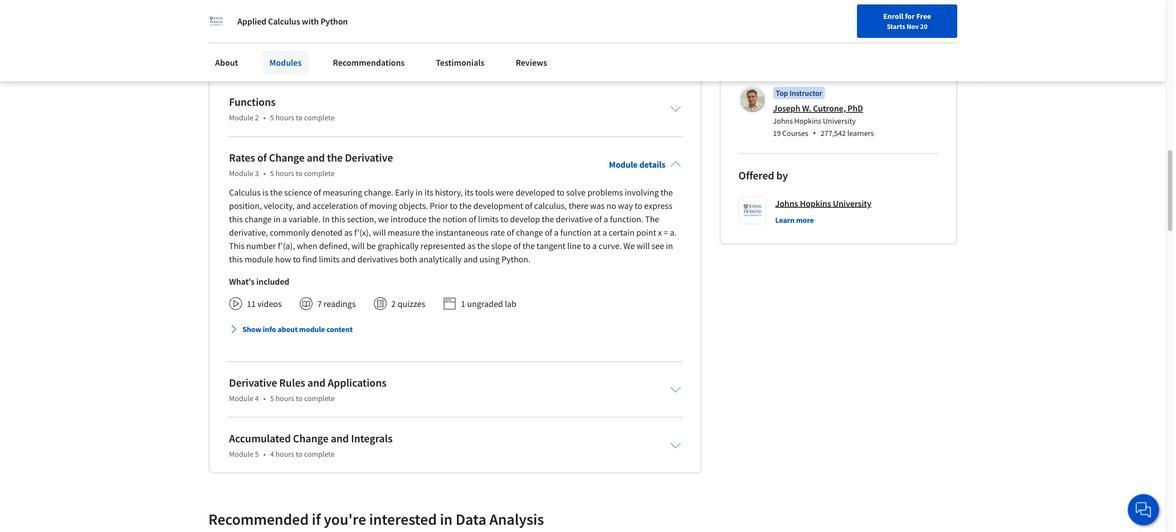 Task type: describe. For each thing, give the bounding box(es) containing it.
more
[[796, 215, 814, 225]]

1 vertical spatial johns
[[775, 198, 798, 209]]

hours inside functions module 2 • 5 hours to complete
[[276, 113, 294, 123]]

module inside derivative rules and applications module 4 • 5 hours to complete
[[229, 394, 253, 404]]

a.
[[670, 227, 677, 238]]

variable.
[[289, 214, 321, 225]]

the up express
[[661, 187, 673, 198]]

this down position,
[[229, 214, 243, 225]]

derivative,
[[229, 227, 268, 238]]

recommended if you're interested in data analysis
[[208, 510, 544, 529]]

reviews link
[[509, 50, 554, 75]]

the right "is"
[[270, 187, 282, 198]]

history,
[[435, 187, 463, 198]]

recommended
[[208, 510, 309, 529]]

joseph w. cutrone, phd image
[[740, 88, 765, 112]]

way
[[618, 200, 633, 211]]

7
[[318, 298, 322, 309]]

the
[[645, 214, 659, 225]]

express
[[644, 200, 673, 211]]

• inside derivative rules and applications module 4 • 5 hours to complete
[[263, 394, 266, 404]]

top instructor joseph w. cutrone, phd johns hopkins university 19 courses • 277,542 learners
[[773, 88, 874, 139]]

in right 'see'
[[666, 240, 673, 251]]

w.
[[802, 103, 811, 114]]

find
[[302, 254, 317, 265]]

velocity,
[[264, 200, 295, 211]]

1 vertical spatial as
[[467, 240, 476, 251]]

learn more button
[[775, 215, 814, 226]]

details
[[639, 159, 666, 170]]

and down defined,
[[341, 254, 356, 265]]

• inside the 'top instructor joseph w. cutrone, phd johns hopkins university 19 courses • 277,542 learners'
[[813, 127, 816, 139]]

this
[[229, 240, 245, 251]]

learn
[[775, 215, 795, 225]]

enroll for free starts nov 20
[[883, 11, 931, 31]]

4 inside derivative rules and applications module 4 • 5 hours to complete
[[255, 394, 259, 404]]

offered by
[[739, 168, 788, 182]]

of up the tangent
[[545, 227, 552, 238]]

module inside calculus is the science of measuring change. early in its history, its tools were developed to solve problems involving the position, velocity, and acceleration of moving objects.  prior to the development of calculus, there was no way to express this change in a variable.  in this section, we introduce the notion of limits to develop the derivative of a function. the derivative, commonly denoted as f'(x), will measure the instantaneous rate of change of a function at a certain point  x = a. this number f'(a), when defined, will be graphically represented as the slope of the tangent line to a curve. we will see in this module how to find limits and derivatives both analytically and using python.
[[245, 254, 273, 265]]

curve.
[[599, 240, 622, 251]]

accumulated change and integrals module 5 • 4 hours to complete
[[229, 432, 393, 459]]

5 inside functions module 2 • 5 hours to complete
[[270, 113, 274, 123]]

testimonials
[[436, 57, 485, 68]]

7 readings
[[318, 298, 356, 309]]

to inside accumulated change and integrals module 5 • 4 hours to complete
[[296, 449, 303, 459]]

of inside rates of change and the derivative module 3 • 5 hours to complete
[[257, 151, 267, 165]]

applied
[[237, 16, 266, 27]]

x
[[658, 227, 662, 238]]

change inside rates of change and the derivative module 3 • 5 hours to complete
[[269, 151, 305, 165]]

prior
[[430, 200, 448, 211]]

ungraded
[[467, 298, 503, 309]]

commonly
[[270, 227, 309, 238]]

analytically
[[419, 254, 462, 265]]

a up commonly
[[282, 214, 287, 225]]

data
[[456, 510, 486, 529]]

of down was
[[595, 214, 602, 225]]

rules
[[279, 376, 305, 390]]

of up develop
[[525, 200, 532, 211]]

what's
[[229, 276, 255, 287]]

of right rate
[[507, 227, 514, 238]]

the down calculus,
[[542, 214, 554, 225]]

1 horizontal spatial will
[[373, 227, 386, 238]]

change.
[[364, 187, 393, 198]]

rates
[[229, 151, 255, 165]]

involving
[[625, 187, 659, 198]]

20
[[920, 22, 928, 31]]

to inside functions module 2 • 5 hours to complete
[[296, 113, 303, 123]]

the inside rates of change and the derivative module 3 • 5 hours to complete
[[327, 151, 343, 165]]

show
[[242, 324, 261, 335]]

interested
[[369, 510, 437, 529]]

this down this
[[229, 254, 243, 265]]

1 horizontal spatial change
[[516, 227, 543, 238]]

complete inside functions module 2 • 5 hours to complete
[[304, 113, 335, 123]]

19
[[773, 128, 781, 138]]

testimonials link
[[429, 50, 491, 75]]

if
[[312, 510, 321, 529]]

the up using
[[477, 240, 490, 251]]

the up python.
[[523, 240, 535, 251]]

starts
[[887, 22, 905, 31]]

• inside rates of change and the derivative module 3 • 5 hours to complete
[[263, 168, 266, 178]]

position,
[[229, 200, 262, 211]]

development
[[474, 200, 523, 211]]

this right in
[[332, 214, 345, 225]]

recommendations
[[333, 57, 405, 68]]

applied calculus with python
[[237, 16, 348, 27]]

of up instantaneous
[[469, 214, 476, 225]]

about
[[215, 57, 238, 68]]

• inside accumulated change and integrals module 5 • 4 hours to complete
[[263, 449, 266, 459]]

develop
[[510, 214, 540, 225]]

about link
[[208, 50, 245, 75]]

and up 'variable.' at the top left of page
[[296, 200, 311, 211]]

what's included
[[229, 276, 289, 287]]

and inside rates of change and the derivative module 3 • 5 hours to complete
[[307, 151, 325, 165]]

johns hopkins university link
[[775, 197, 872, 210]]

early
[[395, 187, 414, 198]]

of up section,
[[360, 200, 367, 211]]

instructor
[[790, 88, 822, 98]]

5 inside derivative rules and applications module 4 • 5 hours to complete
[[270, 394, 274, 404]]

lab
[[505, 298, 517, 309]]

in down velocity,
[[274, 214, 281, 225]]

readings
[[324, 298, 356, 309]]

complete inside derivative rules and applications module 4 • 5 hours to complete
[[304, 394, 335, 404]]

complete inside accumulated change and integrals module 5 • 4 hours to complete
[[304, 449, 335, 459]]

f'(a),
[[278, 240, 295, 251]]

of right science
[[314, 187, 321, 198]]

learners
[[848, 128, 874, 138]]

rate
[[490, 227, 505, 238]]

hours inside derivative rules and applications module 4 • 5 hours to complete
[[276, 394, 294, 404]]

show info about module content button
[[225, 319, 357, 340]]

acceleration
[[313, 200, 358, 211]]

and left using
[[464, 254, 478, 265]]

using
[[480, 254, 500, 265]]

derivative
[[556, 214, 593, 225]]

at
[[593, 227, 601, 238]]

f'(x),
[[354, 227, 371, 238]]

instantaneous
[[436, 227, 489, 238]]

chat with us image
[[1135, 501, 1153, 519]]

moving
[[369, 200, 397, 211]]

derivatives
[[358, 254, 398, 265]]

problems
[[588, 187, 623, 198]]

phd
[[848, 103, 863, 114]]

0 horizontal spatial as
[[344, 227, 352, 238]]

function
[[560, 227, 592, 238]]

be
[[367, 240, 376, 251]]

joseph w. cutrone, phd link
[[773, 103, 863, 114]]

hours inside accumulated change and integrals module 5 • 4 hours to complete
[[276, 449, 294, 459]]

objects.
[[399, 200, 428, 211]]

function.
[[610, 214, 644, 225]]

career
[[905, 13, 926, 23]]



Task type: locate. For each thing, give the bounding box(es) containing it.
courses
[[783, 128, 809, 138]]

module left details
[[609, 159, 638, 170]]

1 horizontal spatial 2
[[391, 298, 396, 309]]

rates of change and the derivative module 3 • 5 hours to complete
[[229, 151, 393, 178]]

0 horizontal spatial change
[[245, 214, 272, 225]]

1 vertical spatial 2
[[391, 298, 396, 309]]

how
[[275, 254, 291, 265]]

in left data
[[440, 510, 453, 529]]

0 vertical spatial change
[[269, 151, 305, 165]]

content
[[327, 324, 353, 335]]

• inside functions module 2 • 5 hours to complete
[[263, 113, 266, 123]]

module down number
[[245, 254, 273, 265]]

tangent
[[537, 240, 566, 251]]

to inside rates of change and the derivative module 3 • 5 hours to complete
[[296, 168, 303, 178]]

calculus inside calculus is the science of measuring change. early in its history, its tools were developed to solve problems involving the position, velocity, and acceleration of moving objects.  prior to the development of calculus, there was no way to express this change in a variable.  in this section, we introduce the notion of limits to develop the derivative of a function. the derivative, commonly denoted as f'(x), will measure the instantaneous rate of change of a function at a certain point  x = a. this number f'(a), when defined, will be graphically represented as the slope of the tangent line to a curve. we will see in this module how to find limits and derivatives both analytically and using python.
[[229, 187, 261, 198]]

• left 277,542
[[813, 127, 816, 139]]

1 horizontal spatial as
[[467, 240, 476, 251]]

• up accumulated
[[263, 394, 266, 404]]

calculus left with
[[268, 16, 300, 27]]

1 horizontal spatial module
[[299, 324, 325, 335]]

change inside accumulated change and integrals module 5 • 4 hours to complete
[[293, 432, 329, 446]]

about
[[278, 324, 298, 335]]

show info about module content
[[242, 324, 353, 335]]

your
[[873, 13, 887, 23]]

1 horizontal spatial calculus
[[268, 16, 300, 27]]

a
[[282, 214, 287, 225], [604, 214, 608, 225], [554, 227, 559, 238], [603, 227, 607, 238], [592, 240, 597, 251]]

11 videos
[[247, 298, 282, 309]]

derivative left rules
[[229, 376, 277, 390]]

• down functions
[[263, 113, 266, 123]]

the
[[327, 151, 343, 165], [270, 187, 282, 198], [661, 187, 673, 198], [459, 200, 472, 211], [429, 214, 441, 225], [542, 214, 554, 225], [422, 227, 434, 238], [477, 240, 490, 251], [523, 240, 535, 251]]

to inside derivative rules and applications module 4 • 5 hours to complete
[[296, 394, 303, 404]]

2 down functions
[[255, 113, 259, 123]]

line
[[567, 240, 581, 251]]

johns inside the 'top instructor joseph w. cutrone, phd johns hopkins university 19 courses • 277,542 learners'
[[773, 116, 793, 126]]

hours up science
[[276, 168, 294, 178]]

reviews
[[516, 57, 547, 68]]

the down prior
[[429, 214, 441, 225]]

as left f'(x),
[[344, 227, 352, 238]]

of up 3
[[257, 151, 267, 165]]

hours down accumulated
[[276, 449, 294, 459]]

as down instantaneous
[[467, 240, 476, 251]]

hours
[[276, 113, 294, 123], [276, 168, 294, 178], [276, 394, 294, 404], [276, 449, 294, 459]]

a up the tangent
[[554, 227, 559, 238]]

5
[[270, 113, 274, 123], [270, 168, 274, 178], [270, 394, 274, 404], [255, 449, 259, 459]]

hopkins
[[795, 116, 822, 126], [800, 198, 831, 209]]

2 complete from the top
[[304, 168, 335, 178]]

cutrone,
[[813, 103, 846, 114]]

johns up the learn
[[775, 198, 798, 209]]

complete inside rates of change and the derivative module 3 • 5 hours to complete
[[304, 168, 335, 178]]

number
[[246, 240, 276, 251]]

1 vertical spatial limits
[[319, 254, 340, 265]]

derivative up change.
[[345, 151, 393, 165]]

0 horizontal spatial 2
[[255, 113, 259, 123]]

1 horizontal spatial limits
[[478, 214, 499, 225]]

free
[[916, 11, 931, 21]]

4 hours from the top
[[276, 449, 294, 459]]

top
[[776, 88, 788, 98]]

change down derivative rules and applications module 4 • 5 hours to complete
[[293, 432, 329, 446]]

module
[[229, 113, 253, 123], [609, 159, 638, 170], [229, 168, 253, 178], [229, 394, 253, 404], [229, 449, 253, 459]]

we
[[378, 214, 389, 225]]

derivative inside rates of change and the derivative module 3 • 5 hours to complete
[[345, 151, 393, 165]]

0 vertical spatial derivative
[[345, 151, 393, 165]]

introduce
[[391, 214, 427, 225]]

and right rules
[[307, 376, 326, 390]]

1 vertical spatial hopkins
[[800, 198, 831, 209]]

module down accumulated
[[229, 449, 253, 459]]

module down rates
[[229, 168, 253, 178]]

2 hours from the top
[[276, 168, 294, 178]]

of up python.
[[513, 240, 521, 251]]

2 horizontal spatial will
[[637, 240, 650, 251]]

complete
[[304, 113, 335, 123], [304, 168, 335, 178], [304, 394, 335, 404], [304, 449, 335, 459]]

module inside rates of change and the derivative module 3 • 5 hours to complete
[[229, 168, 253, 178]]

find your new career link
[[851, 11, 932, 25]]

and inside derivative rules and applications module 4 • 5 hours to complete
[[307, 376, 326, 390]]

change up science
[[269, 151, 305, 165]]

1 horizontal spatial derivative
[[345, 151, 393, 165]]

1 hours from the top
[[276, 113, 294, 123]]

functions
[[229, 95, 276, 109]]

0 vertical spatial change
[[245, 214, 272, 225]]

1 horizontal spatial 4
[[270, 449, 274, 459]]

0 vertical spatial module
[[245, 254, 273, 265]]

1 complete from the top
[[304, 113, 335, 123]]

find
[[857, 13, 871, 23]]

3 hours from the top
[[276, 394, 294, 404]]

0 vertical spatial limits
[[478, 214, 499, 225]]

change down develop
[[516, 227, 543, 238]]

learn more
[[775, 215, 814, 225]]

2 left quizzes
[[391, 298, 396, 309]]

11
[[247, 298, 256, 309]]

modules link
[[263, 50, 308, 75]]

johns down joseph
[[773, 116, 793, 126]]

english
[[952, 13, 979, 24]]

python.
[[502, 254, 531, 265]]

module down functions
[[229, 113, 253, 123]]

5 up accumulated
[[270, 394, 274, 404]]

enroll
[[883, 11, 904, 21]]

0 vertical spatial hopkins
[[795, 116, 822, 126]]

module inside functions module 2 • 5 hours to complete
[[229, 113, 253, 123]]

4
[[255, 394, 259, 404], [270, 449, 274, 459]]

find your new career
[[857, 13, 926, 23]]

the up notion
[[459, 200, 472, 211]]

1 vertical spatial 4
[[270, 449, 274, 459]]

calculus up position,
[[229, 187, 261, 198]]

None search field
[[159, 7, 426, 29]]

slope
[[491, 240, 512, 251]]

no
[[607, 200, 616, 211]]

developed
[[516, 187, 555, 198]]

0 vertical spatial 2
[[255, 113, 259, 123]]

hopkins down w. at the top right of page
[[795, 116, 822, 126]]

this
[[229, 214, 243, 225], [332, 214, 345, 225], [229, 254, 243, 265]]

• right 3
[[263, 168, 266, 178]]

hopkins inside the 'top instructor joseph w. cutrone, phd johns hopkins university 19 courses • 277,542 learners'
[[795, 116, 822, 126]]

1 vertical spatial university
[[833, 198, 872, 209]]

5 down functions
[[270, 113, 274, 123]]

its left "tools"
[[465, 187, 474, 198]]

0 horizontal spatial derivative
[[229, 376, 277, 390]]

5 inside accumulated change and integrals module 5 • 4 hours to complete
[[255, 449, 259, 459]]

module inside dropdown button
[[299, 324, 325, 335]]

by
[[777, 168, 788, 182]]

0 horizontal spatial calculus
[[229, 187, 261, 198]]

quizzes
[[398, 298, 425, 309]]

and inside accumulated change and integrals module 5 • 4 hours to complete
[[331, 432, 349, 446]]

a right the at
[[603, 227, 607, 238]]

will down 'point'
[[637, 240, 650, 251]]

derivative inside derivative rules and applications module 4 • 5 hours to complete
[[229, 376, 277, 390]]

you're
[[324, 510, 366, 529]]

0 vertical spatial johns
[[773, 116, 793, 126]]

5 down accumulated
[[255, 449, 259, 459]]

modules
[[269, 57, 302, 68]]

when
[[297, 240, 317, 251]]

4 complete from the top
[[304, 449, 335, 459]]

notion
[[443, 214, 467, 225]]

accumulated
[[229, 432, 291, 446]]

2 inside functions module 2 • 5 hours to complete
[[255, 113, 259, 123]]

a down the at
[[592, 240, 597, 251]]

• down accumulated
[[263, 449, 266, 459]]

4 inside accumulated change and integrals module 5 • 4 hours to complete
[[270, 449, 274, 459]]

videos
[[258, 298, 282, 309]]

hours inside rates of change and the derivative module 3 • 5 hours to complete
[[276, 168, 294, 178]]

and
[[307, 151, 325, 165], [296, 200, 311, 211], [341, 254, 356, 265], [464, 254, 478, 265], [307, 376, 326, 390], [331, 432, 349, 446]]

to
[[296, 113, 303, 123], [296, 168, 303, 178], [557, 187, 565, 198], [450, 200, 458, 211], [635, 200, 643, 211], [501, 214, 508, 225], [583, 240, 591, 251], [293, 254, 301, 265], [296, 394, 303, 404], [296, 449, 303, 459]]

will left be
[[352, 240, 365, 251]]

a down no
[[604, 214, 608, 225]]

point
[[636, 227, 656, 238]]

functions module 2 • 5 hours to complete
[[229, 95, 335, 123]]

module inside accumulated change and integrals module 5 • 4 hours to complete
[[229, 449, 253, 459]]

is
[[262, 187, 268, 198]]

hours down functions
[[276, 113, 294, 123]]

0 vertical spatial as
[[344, 227, 352, 238]]

calculus,
[[534, 200, 567, 211]]

0 horizontal spatial 4
[[255, 394, 259, 404]]

0 horizontal spatial its
[[425, 187, 433, 198]]

the up the represented
[[422, 227, 434, 238]]

measuring
[[323, 187, 362, 198]]

module right the 'about' in the left of the page
[[299, 324, 325, 335]]

1 horizontal spatial its
[[465, 187, 474, 198]]

included
[[256, 276, 289, 287]]

1 vertical spatial derivative
[[229, 376, 277, 390]]

hours down rules
[[276, 394, 294, 404]]

4 down accumulated
[[270, 449, 274, 459]]

offered
[[739, 168, 774, 182]]

johns hopkins university image
[[208, 13, 224, 29]]

limits down defined,
[[319, 254, 340, 265]]

its
[[425, 187, 433, 198], [465, 187, 474, 198]]

applications
[[328, 376, 387, 390]]

university inside the 'top instructor joseph w. cutrone, phd johns hopkins university 19 courses • 277,542 learners'
[[823, 116, 856, 126]]

change
[[245, 214, 272, 225], [516, 227, 543, 238]]

=
[[664, 227, 668, 238]]

recommendations link
[[326, 50, 411, 75]]

we
[[624, 240, 635, 251]]

represented
[[421, 240, 466, 251]]

will down "we"
[[373, 227, 386, 238]]

4 up accumulated
[[255, 394, 259, 404]]

0 vertical spatial 4
[[255, 394, 259, 404]]

1 vertical spatial change
[[516, 227, 543, 238]]

module up accumulated
[[229, 394, 253, 404]]

5 inside rates of change and the derivative module 3 • 5 hours to complete
[[270, 168, 274, 178]]

0 horizontal spatial limits
[[319, 254, 340, 265]]

derivative rules and applications module 4 • 5 hours to complete
[[229, 376, 387, 404]]

3 complete from the top
[[304, 394, 335, 404]]

0 horizontal spatial module
[[245, 254, 273, 265]]

and left integrals
[[331, 432, 349, 446]]

in up objects.
[[416, 187, 423, 198]]

limits up rate
[[478, 214, 499, 225]]

the up measuring at top
[[327, 151, 343, 165]]

nov
[[907, 22, 919, 31]]

1 vertical spatial module
[[299, 324, 325, 335]]

and up science
[[307, 151, 325, 165]]

there
[[569, 200, 588, 211]]

1 vertical spatial change
[[293, 432, 329, 446]]

0 vertical spatial university
[[823, 116, 856, 126]]

1 vertical spatial calculus
[[229, 187, 261, 198]]

0 horizontal spatial will
[[352, 240, 365, 251]]

change up derivative, on the top left of page
[[245, 214, 272, 225]]

0 vertical spatial calculus
[[268, 16, 300, 27]]

info
[[263, 324, 276, 335]]

2 its from the left
[[465, 187, 474, 198]]

1 its from the left
[[425, 187, 433, 198]]

english button
[[932, 0, 999, 36]]

5 right 3
[[270, 168, 274, 178]]

with
[[302, 16, 319, 27]]

its up prior
[[425, 187, 433, 198]]

hopkins up the more
[[800, 198, 831, 209]]



Task type: vqa. For each thing, say whether or not it's contained in the screenshot.
the bottommost task
no



